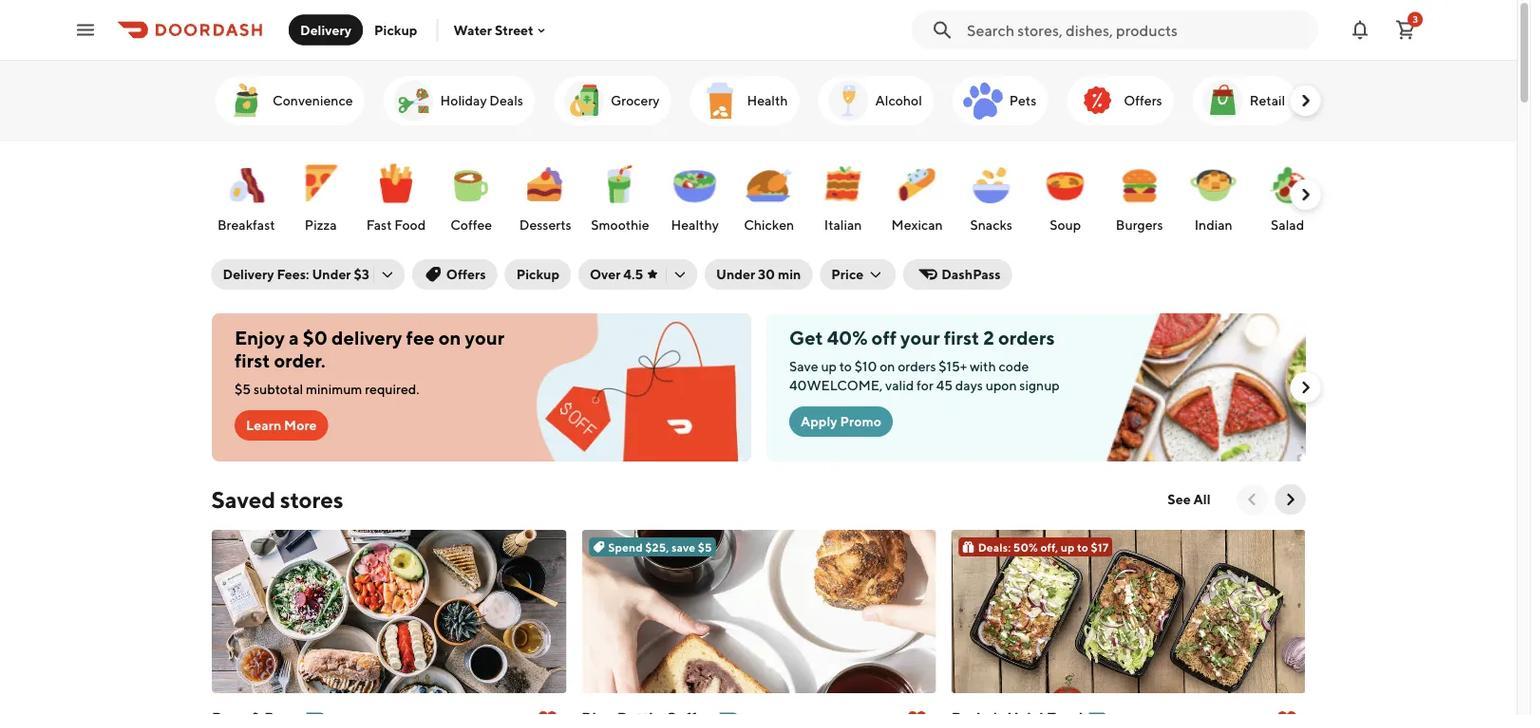 Task type: locate. For each thing, give the bounding box(es) containing it.
1 vertical spatial first
[[234, 350, 270, 372]]

save
[[789, 359, 818, 374]]

with
[[969, 359, 996, 374]]

for
[[916, 378, 933, 393]]

holiday
[[440, 93, 486, 108]]

retail image
[[1200, 78, 1246, 123]]

1 your from the left
[[465, 327, 504, 349]]

under
[[312, 266, 351, 282], [716, 266, 755, 282]]

click to remove this store from your saved list image for deals: 50% off, up to $17
[[1275, 709, 1298, 715]]

2
[[983, 327, 994, 349]]

save
[[671, 541, 695, 554]]

offers right offers image
[[1124, 93, 1162, 108]]

1 vertical spatial $5
[[697, 541, 712, 554]]

delivery left fees:
[[223, 266, 274, 282]]

1 horizontal spatial offers
[[1124, 93, 1162, 108]]

up
[[821, 359, 836, 374], [1060, 541, 1074, 554]]

delivery up convenience
[[300, 22, 352, 38]]

off,
[[1040, 541, 1058, 554]]

0 vertical spatial offers
[[1124, 93, 1162, 108]]

0 horizontal spatial offers
[[446, 266, 486, 282]]

breakfast
[[217, 217, 275, 233]]

your inside enjoy a $0 delivery fee on your first order. $5 subtotal minimum required.
[[465, 327, 504, 349]]

deals:
[[978, 541, 1011, 554]]

delivery
[[300, 22, 352, 38], [223, 266, 274, 282]]

2 next button of carousel image from the top
[[1296, 185, 1315, 204]]

on
[[438, 327, 461, 349], [879, 359, 895, 374]]

1 horizontal spatial $5
[[697, 541, 712, 554]]

3
[[1413, 14, 1418, 25]]

45
[[936, 378, 952, 393]]

0 horizontal spatial up
[[821, 359, 836, 374]]

offers image
[[1074, 78, 1120, 123]]

click to remove this store from your saved list image
[[536, 709, 558, 715]]

health
[[747, 93, 788, 108]]

grocery image
[[561, 78, 606, 123]]

1 vertical spatial on
[[879, 359, 895, 374]]

$0
[[302, 327, 327, 349]]

2 under from the left
[[716, 266, 755, 282]]

next button of carousel image
[[1281, 490, 1300, 509]]

order.
[[274, 350, 325, 372]]

0 vertical spatial $5
[[234, 381, 250, 397]]

3 next button of carousel image from the top
[[1296, 378, 1315, 397]]

0 horizontal spatial to
[[839, 359, 852, 374]]

pets
[[1009, 93, 1036, 108]]

to left the $10
[[839, 359, 852, 374]]

convenience link
[[215, 76, 364, 125]]

desserts
[[519, 217, 571, 233]]

to
[[839, 359, 852, 374], [1077, 541, 1088, 554]]

orders up the code
[[998, 327, 1054, 349]]

0 horizontal spatial first
[[234, 350, 270, 372]]

0 horizontal spatial delivery
[[223, 266, 274, 282]]

over 4.5
[[590, 266, 643, 282]]

1 horizontal spatial pickup
[[516, 266, 560, 282]]

1 click to remove this store from your saved list image from the left
[[905, 709, 928, 715]]

0 horizontal spatial on
[[438, 327, 461, 349]]

$5 right save
[[697, 541, 712, 554]]

0 horizontal spatial under
[[312, 266, 351, 282]]

up inside get 40% off your first 2 orders save up to $10 on orders $15+ with code 40welcome, valid for 45 days upon signup
[[821, 359, 836, 374]]

under left 30
[[716, 266, 755, 282]]

over
[[590, 266, 621, 282]]

0 vertical spatial to
[[839, 359, 852, 374]]

your right fee at the left of the page
[[465, 327, 504, 349]]

2 your from the left
[[900, 327, 940, 349]]

on right the $10
[[879, 359, 895, 374]]

on inside get 40% off your first 2 orders save up to $10 on orders $15+ with code 40welcome, valid for 45 days upon signup
[[879, 359, 895, 374]]

first down 'enjoy'
[[234, 350, 270, 372]]

holiday deals image
[[390, 78, 436, 123]]

offers down coffee
[[446, 266, 486, 282]]

orders up for
[[897, 359, 936, 374]]

chicken
[[743, 217, 794, 233]]

pets image
[[960, 78, 1005, 123]]

healthy
[[671, 217, 718, 233]]

1 horizontal spatial orders
[[998, 327, 1054, 349]]

0 horizontal spatial pickup
[[374, 22, 417, 38]]

next button of carousel image
[[1296, 91, 1315, 110], [1296, 185, 1315, 204], [1296, 378, 1315, 397]]

pickup
[[374, 22, 417, 38], [516, 266, 560, 282]]

1 vertical spatial orders
[[897, 359, 936, 374]]

0 horizontal spatial your
[[465, 327, 504, 349]]

saved
[[211, 486, 275, 513]]

a
[[288, 327, 298, 349]]

holiday deals
[[440, 93, 523, 108]]

get
[[789, 327, 823, 349]]

delivery for delivery
[[300, 22, 352, 38]]

5 items, open order cart image
[[1395, 19, 1417, 41]]

your right off
[[900, 327, 940, 349]]

on right fee at the left of the page
[[438, 327, 461, 349]]

1 vertical spatial to
[[1077, 541, 1088, 554]]

1 horizontal spatial up
[[1060, 541, 1074, 554]]

alcohol image
[[826, 78, 871, 123]]

$5 inside enjoy a $0 delivery fee on your first order. $5 subtotal minimum required.
[[234, 381, 250, 397]]

pickup button up holiday deals icon
[[363, 15, 429, 45]]

minimum
[[305, 381, 362, 397]]

0 vertical spatial pickup
[[374, 22, 417, 38]]

indian
[[1194, 217, 1232, 233]]

your
[[465, 327, 504, 349], [900, 327, 940, 349]]

health image
[[697, 78, 743, 123]]

see all
[[1168, 492, 1211, 507]]

delivery inside button
[[300, 22, 352, 38]]

1 vertical spatial next button of carousel image
[[1296, 185, 1315, 204]]

pickup button
[[363, 15, 429, 45], [505, 259, 571, 290]]

orders
[[998, 327, 1054, 349], [897, 359, 936, 374]]

previous button of carousel image
[[1243, 490, 1262, 509]]

1 horizontal spatial first
[[944, 327, 979, 349]]

0 horizontal spatial click to remove this store from your saved list image
[[905, 709, 928, 715]]

40%
[[827, 327, 867, 349]]

up up 40welcome,
[[821, 359, 836, 374]]

convenience
[[272, 93, 352, 108]]

alcohol
[[875, 93, 922, 108]]

see
[[1168, 492, 1191, 507]]

1 horizontal spatial pickup button
[[505, 259, 571, 290]]

0 vertical spatial on
[[438, 327, 461, 349]]

0 vertical spatial delivery
[[300, 22, 352, 38]]

1 vertical spatial pickup button
[[505, 259, 571, 290]]

under left $3
[[312, 266, 351, 282]]

under inside button
[[716, 266, 755, 282]]

first
[[944, 327, 979, 349], [234, 350, 270, 372]]

$5 left subtotal
[[234, 381, 250, 397]]

learn more button
[[234, 410, 328, 441]]

apply
[[800, 414, 837, 429]]

pickup button down desserts
[[505, 259, 571, 290]]

1 vertical spatial delivery
[[223, 266, 274, 282]]

1 horizontal spatial your
[[900, 327, 940, 349]]

$25,
[[645, 541, 669, 554]]

code
[[998, 359, 1029, 374]]

click to remove this store from your saved list image for spend $25, save $5
[[905, 709, 928, 715]]

0 vertical spatial up
[[821, 359, 836, 374]]

1 next button of carousel image from the top
[[1296, 91, 1315, 110]]

delivery button
[[289, 15, 363, 45]]

water street button
[[454, 22, 549, 38]]

$5
[[234, 381, 250, 397], [697, 541, 712, 554]]

$15+
[[938, 359, 967, 374]]

2 vertical spatial next button of carousel image
[[1296, 378, 1315, 397]]

delivery for delivery fees: under $3
[[223, 266, 274, 282]]

required.
[[364, 381, 419, 397]]

0 vertical spatial first
[[944, 327, 979, 349]]

1 under from the left
[[312, 266, 351, 282]]

1 horizontal spatial click to remove this store from your saved list image
[[1275, 709, 1298, 715]]

1 horizontal spatial on
[[879, 359, 895, 374]]

2 click to remove this store from your saved list image from the left
[[1275, 709, 1298, 715]]

holiday deals link
[[383, 76, 534, 125]]

1 horizontal spatial delivery
[[300, 22, 352, 38]]

alcohol link
[[818, 76, 933, 125]]

0 vertical spatial next button of carousel image
[[1296, 91, 1315, 110]]

50%
[[1013, 541, 1038, 554]]

1 vertical spatial up
[[1060, 541, 1074, 554]]

0 horizontal spatial $5
[[234, 381, 250, 397]]

1 horizontal spatial under
[[716, 266, 755, 282]]

pickup right delivery button
[[374, 22, 417, 38]]

to left '$17'
[[1077, 541, 1088, 554]]

signup
[[1019, 378, 1059, 393]]

your inside get 40% off your first 2 orders save up to $10 on orders $15+ with code 40welcome, valid for 45 days upon signup
[[900, 327, 940, 349]]

pickup down desserts
[[516, 266, 560, 282]]

1 vertical spatial offers
[[446, 266, 486, 282]]

up right off,
[[1060, 541, 1074, 554]]

apply promo
[[800, 414, 881, 429]]

click to remove this store from your saved list image
[[905, 709, 928, 715], [1275, 709, 1298, 715]]

0 horizontal spatial pickup button
[[363, 15, 429, 45]]

see all link
[[1156, 484, 1222, 515]]

first inside get 40% off your first 2 orders save up to $10 on orders $15+ with code 40welcome, valid for 45 days upon signup
[[944, 327, 979, 349]]

first left 2
[[944, 327, 979, 349]]

enjoy a $0 delivery fee on your first order. $5 subtotal minimum required.
[[234, 327, 504, 397]]

retail
[[1249, 93, 1285, 108]]



Task type: vqa. For each thing, say whether or not it's contained in the screenshot.
your within Enjoy a $0 delivery fee on your first order. $5 subtotal minimum required.
yes



Task type: describe. For each thing, give the bounding box(es) containing it.
get 40% off your first 2 orders save up to $10 on orders $15+ with code 40welcome, valid for 45 days upon signup
[[789, 327, 1059, 393]]

fees:
[[277, 266, 309, 282]]

fast food
[[366, 217, 425, 233]]

deals
[[489, 93, 523, 108]]

fee
[[406, 327, 434, 349]]

enjoy
[[234, 327, 284, 349]]

pizza
[[304, 217, 336, 233]]

over 4.5 button
[[579, 259, 697, 290]]

grocery
[[610, 93, 659, 108]]

pets link
[[952, 76, 1048, 125]]

learn
[[246, 417, 281, 433]]

offers link
[[1067, 76, 1173, 125]]

0 vertical spatial pickup button
[[363, 15, 429, 45]]

spend
[[608, 541, 642, 554]]

snacks
[[970, 217, 1012, 233]]

under 30 min
[[716, 266, 801, 282]]

convenience image
[[223, 78, 268, 123]]

under 30 min button
[[705, 259, 813, 290]]

$3
[[354, 266, 369, 282]]

$17
[[1091, 541, 1108, 554]]

40welcome,
[[789, 378, 882, 393]]

burgers
[[1116, 217, 1163, 233]]

fast
[[366, 217, 391, 233]]

saved stores link
[[211, 484, 343, 515]]

salad
[[1271, 217, 1304, 233]]

valid
[[885, 378, 914, 393]]

delivery
[[331, 327, 402, 349]]

0 horizontal spatial orders
[[897, 359, 936, 374]]

off
[[871, 327, 896, 349]]

subtotal
[[253, 381, 303, 397]]

water
[[454, 22, 492, 38]]

open menu image
[[74, 19, 97, 41]]

on inside enjoy a $0 delivery fee on your first order. $5 subtotal minimum required.
[[438, 327, 461, 349]]

learn more
[[246, 417, 316, 433]]

delivery fees: under $3
[[223, 266, 369, 282]]

promo
[[840, 414, 881, 429]]

apply promo button
[[789, 407, 892, 437]]

4.5
[[624, 266, 643, 282]]

more
[[284, 417, 316, 433]]

soup
[[1049, 217, 1081, 233]]

stores
[[280, 486, 343, 513]]

dashpass button
[[904, 259, 1012, 290]]

grocery link
[[553, 76, 671, 125]]

first inside enjoy a $0 delivery fee on your first order. $5 subtotal minimum required.
[[234, 350, 270, 372]]

mexican
[[891, 217, 943, 233]]

offers button
[[412, 259, 497, 290]]

retail link
[[1192, 76, 1296, 125]]

notification bell image
[[1349, 19, 1372, 41]]

1 vertical spatial pickup
[[516, 266, 560, 282]]

spend $25, save $5
[[608, 541, 712, 554]]

health link
[[690, 76, 799, 125]]

$10
[[854, 359, 877, 374]]

water street
[[454, 22, 534, 38]]

italian
[[824, 217, 862, 233]]

smoothie
[[591, 217, 649, 233]]

all
[[1194, 492, 1211, 507]]

street
[[495, 22, 534, 38]]

0 vertical spatial orders
[[998, 327, 1054, 349]]

dashpass
[[942, 266, 1001, 282]]

coffee
[[450, 217, 492, 233]]

days
[[955, 378, 983, 393]]

price
[[832, 266, 864, 282]]

Store search: begin typing to search for stores available on DoorDash text field
[[967, 19, 1307, 40]]

offers inside 'button'
[[446, 266, 486, 282]]

3 button
[[1387, 11, 1425, 49]]

min
[[778, 266, 801, 282]]

1 horizontal spatial to
[[1077, 541, 1088, 554]]

30
[[758, 266, 775, 282]]

to inside get 40% off your first 2 orders save up to $10 on orders $15+ with code 40welcome, valid for 45 days upon signup
[[839, 359, 852, 374]]

food
[[394, 217, 425, 233]]

price button
[[820, 259, 896, 290]]



